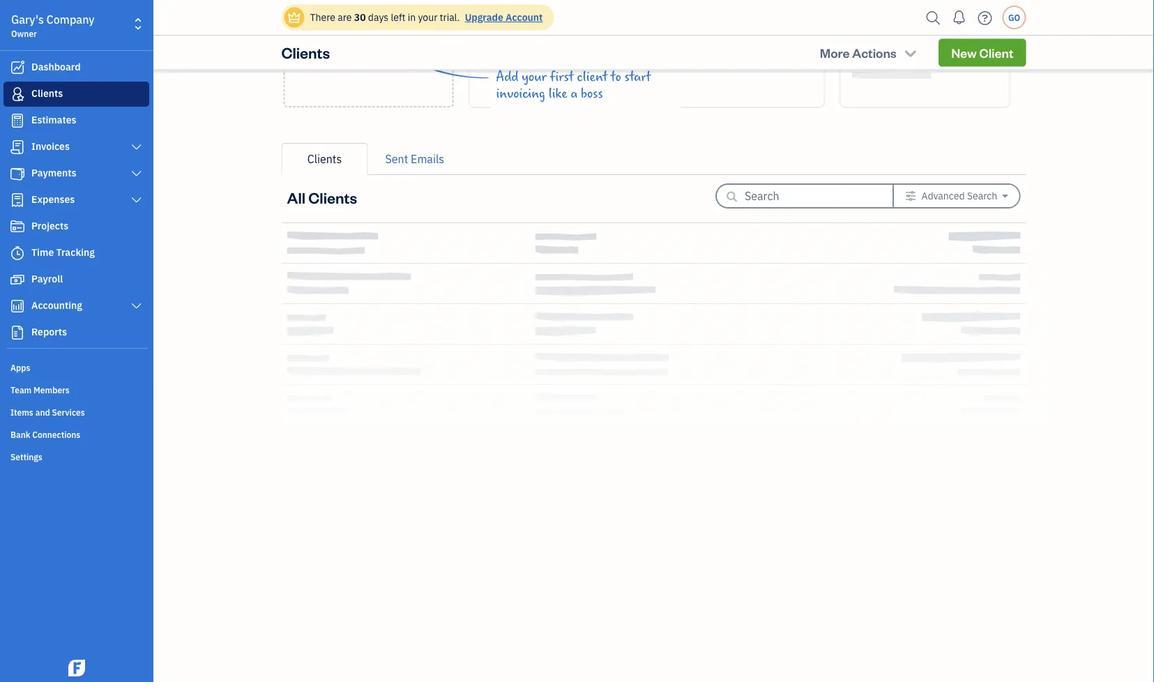 Task type: vqa. For each thing, say whether or not it's contained in the screenshot.
second — from left
no



Task type: describe. For each thing, give the bounding box(es) containing it.
client image
[[9, 87, 26, 101]]

go button
[[1003, 6, 1027, 29]]

clients up all clients
[[308, 152, 342, 166]]

30
[[354, 11, 366, 24]]

gary's
[[11, 12, 44, 27]]

reports
[[31, 326, 67, 338]]

apps
[[10, 362, 30, 373]]

expense image
[[9, 193, 26, 207]]

estimates
[[31, 113, 76, 126]]

expenses
[[31, 193, 75, 206]]

payments link
[[3, 161, 149, 186]]

chevron large down image for expenses
[[130, 195, 143, 206]]

bank
[[10, 429, 30, 440]]

your inside add your first client to start invoicing like a boss
[[522, 69, 547, 84]]

emails
[[411, 152, 445, 166]]

clients right all
[[309, 187, 357, 207]]

all
[[287, 187, 306, 207]]

projects
[[31, 219, 69, 232]]

account
[[506, 11, 543, 24]]

invoice image
[[9, 140, 26, 154]]

freshbooks image
[[66, 660, 88, 677]]

client
[[577, 69, 608, 84]]

a
[[571, 86, 578, 101]]

clients inside main element
[[31, 87, 63, 100]]

accounting link
[[3, 294, 149, 319]]

notifications image
[[949, 3, 971, 31]]

tracking
[[56, 246, 95, 259]]

boss
[[581, 86, 603, 101]]

bank connections link
[[3, 424, 149, 445]]

expenses link
[[3, 188, 149, 213]]

project image
[[9, 220, 26, 234]]

projects link
[[3, 214, 149, 239]]

0 horizontal spatial new client
[[338, 54, 400, 71]]

settings link
[[3, 446, 149, 467]]

advanced search
[[922, 189, 998, 202]]

bank connections
[[10, 429, 80, 440]]

trial.
[[440, 11, 460, 24]]

team members
[[10, 385, 70, 396]]

items and services link
[[3, 401, 149, 422]]

payments
[[31, 166, 76, 179]]

to
[[611, 69, 622, 84]]

0 vertical spatial your
[[418, 11, 438, 24]]

time tracking link
[[3, 241, 149, 266]]

actions
[[853, 44, 897, 61]]

invoicing
[[497, 86, 546, 101]]

main element
[[0, 0, 188, 682]]

0 horizontal spatial new client link
[[284, 0, 454, 107]]

add your first client to start invoicing like a boss
[[497, 69, 651, 101]]

timer image
[[9, 246, 26, 260]]

owner
[[11, 28, 37, 39]]

1 horizontal spatial clients link
[[282, 143, 368, 175]]

estimates link
[[3, 108, 149, 133]]

search
[[968, 189, 998, 202]]

team members link
[[3, 379, 149, 400]]

services
[[52, 407, 85, 418]]

in
[[408, 11, 416, 24]]

days
[[368, 11, 389, 24]]

payroll link
[[3, 267, 149, 292]]

1 horizontal spatial new
[[952, 44, 977, 61]]



Task type: locate. For each thing, give the bounding box(es) containing it.
clients down crown image
[[282, 42, 330, 62]]

advanced
[[922, 189, 965, 202]]

2 vertical spatial chevron large down image
[[130, 301, 143, 312]]

new client link
[[284, 0, 454, 107], [939, 39, 1027, 66]]

first
[[550, 69, 574, 84]]

your up invoicing
[[522, 69, 547, 84]]

dashboard
[[31, 60, 81, 73]]

dashboard link
[[3, 55, 149, 80]]

payroll
[[31, 273, 63, 285]]

1 chevron large down image from the top
[[130, 142, 143, 153]]

add
[[497, 69, 519, 84]]

settings
[[10, 452, 42, 463]]

report image
[[9, 326, 26, 340]]

1 horizontal spatial new client link
[[939, 39, 1027, 66]]

chevron large down image for accounting
[[130, 301, 143, 312]]

your right in
[[418, 11, 438, 24]]

members
[[34, 385, 70, 396]]

client down go to help image
[[980, 44, 1014, 61]]

chevrondown image
[[903, 45, 919, 60]]

dashboard image
[[9, 61, 26, 75]]

connections
[[32, 429, 80, 440]]

chart image
[[9, 299, 26, 313]]

chevron large down image inside accounting link
[[130, 301, 143, 312]]

clients up estimates
[[31, 87, 63, 100]]

0 horizontal spatial your
[[418, 11, 438, 24]]

clients
[[282, 42, 330, 62], [31, 87, 63, 100], [308, 152, 342, 166], [309, 187, 357, 207]]

caretdown image
[[1003, 191, 1009, 202]]

time tracking
[[31, 246, 95, 259]]

0 horizontal spatial new
[[338, 54, 363, 71]]

1 vertical spatial your
[[522, 69, 547, 84]]

chevron large down image down chevron large down icon
[[130, 195, 143, 206]]

upgrade account link
[[462, 11, 543, 24]]

gary's company owner
[[11, 12, 95, 39]]

crown image
[[287, 10, 302, 25]]

upgrade
[[465, 11, 504, 24]]

1 horizontal spatial new client
[[952, 44, 1014, 61]]

clients link up all clients
[[282, 143, 368, 175]]

plus image
[[361, 29, 377, 43]]

1 horizontal spatial your
[[522, 69, 547, 84]]

sent
[[386, 152, 408, 166]]

1 horizontal spatial client
[[980, 44, 1014, 61]]

start
[[625, 69, 651, 84]]

your
[[418, 11, 438, 24], [522, 69, 547, 84]]

invoices
[[31, 140, 70, 153]]

clients link up estimates link
[[3, 82, 149, 107]]

search image
[[923, 7, 945, 28]]

time
[[31, 246, 54, 259]]

chevron large down image
[[130, 168, 143, 179]]

new client down go to help image
[[952, 44, 1014, 61]]

chevron large down image up chevron large down icon
[[130, 142, 143, 153]]

items and services
[[10, 407, 85, 418]]

clients link
[[3, 82, 149, 107], [282, 143, 368, 175]]

2 chevron large down image from the top
[[130, 195, 143, 206]]

all clients
[[287, 187, 357, 207]]

more actions button
[[808, 38, 931, 67]]

go
[[1009, 12, 1021, 23]]

new down notifications image
[[952, 44, 977, 61]]

new
[[952, 44, 977, 61], [338, 54, 363, 71]]

reports link
[[3, 320, 149, 345]]

team
[[10, 385, 32, 396]]

left
[[391, 11, 406, 24]]

there are 30 days left in your trial. upgrade account
[[310, 11, 543, 24]]

0 horizontal spatial clients link
[[3, 82, 149, 107]]

sent emails link
[[368, 143, 462, 175]]

chevron large down image for invoices
[[130, 142, 143, 153]]

money image
[[9, 273, 26, 287]]

Search text field
[[745, 185, 871, 207]]

chevron large down image down payroll "link"
[[130, 301, 143, 312]]

settings image
[[906, 191, 917, 202]]

client
[[980, 44, 1014, 61], [366, 54, 400, 71]]

new client
[[952, 44, 1014, 61], [338, 54, 400, 71]]

like
[[549, 86, 568, 101]]

0 vertical spatial chevron large down image
[[130, 142, 143, 153]]

more
[[820, 44, 850, 61]]

0 horizontal spatial client
[[366, 54, 400, 71]]

new down plus icon
[[338, 54, 363, 71]]

and
[[35, 407, 50, 418]]

payment image
[[9, 167, 26, 181]]

chevron large down image
[[130, 142, 143, 153], [130, 195, 143, 206], [130, 301, 143, 312]]

sent emails
[[386, 152, 445, 166]]

go to help image
[[975, 7, 997, 28]]

1 vertical spatial clients link
[[282, 143, 368, 175]]

3 chevron large down image from the top
[[130, 301, 143, 312]]

new client down plus icon
[[338, 54, 400, 71]]

advanced search button
[[895, 185, 1020, 207]]

company
[[46, 12, 95, 27]]

accounting
[[31, 299, 82, 312]]

estimate image
[[9, 114, 26, 128]]

1 vertical spatial chevron large down image
[[130, 195, 143, 206]]

are
[[338, 11, 352, 24]]

more actions
[[820, 44, 897, 61]]

0 vertical spatial clients link
[[3, 82, 149, 107]]

there
[[310, 11, 336, 24]]

items
[[10, 407, 33, 418]]

apps link
[[3, 357, 149, 378]]

invoices link
[[3, 135, 149, 160]]

client down plus icon
[[366, 54, 400, 71]]



